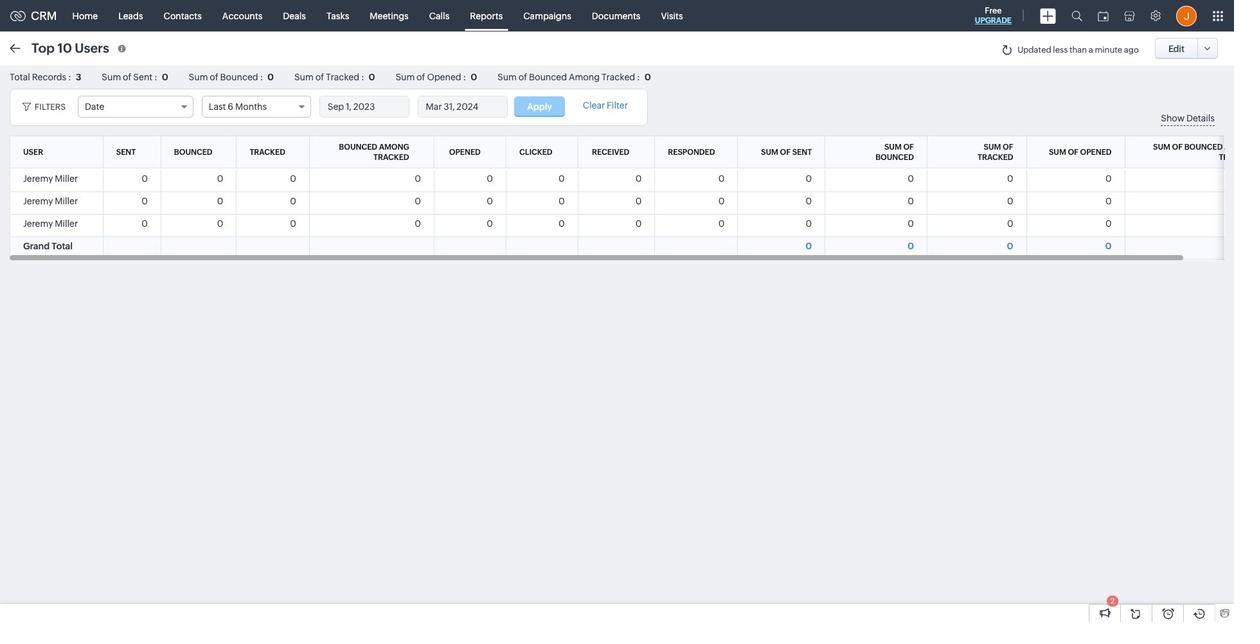 Task type: describe. For each thing, give the bounding box(es) containing it.
create menu element
[[1032, 0, 1064, 31]]

logo image
[[10, 11, 26, 21]]

calendar image
[[1098, 11, 1109, 21]]

search image
[[1072, 10, 1083, 21]]

profile image
[[1176, 5, 1197, 26]]

search element
[[1064, 0, 1090, 32]]



Task type: locate. For each thing, give the bounding box(es) containing it.
0 horizontal spatial mmm d, yyyy text field
[[320, 96, 409, 117]]

None field
[[78, 96, 194, 118], [202, 96, 311, 118], [78, 96, 194, 118], [202, 96, 311, 118]]

profile element
[[1169, 0, 1205, 31]]

MMM D, YYYY text field
[[320, 96, 409, 117], [418, 96, 507, 117]]

create menu image
[[1040, 8, 1056, 23]]

1 mmm d, yyyy text field from the left
[[320, 96, 409, 117]]

1 horizontal spatial mmm d, yyyy text field
[[418, 96, 507, 117]]

2 mmm d, yyyy text field from the left
[[418, 96, 507, 117]]



Task type: vqa. For each thing, say whether or not it's contained in the screenshot.
CREATE MENU element
yes



